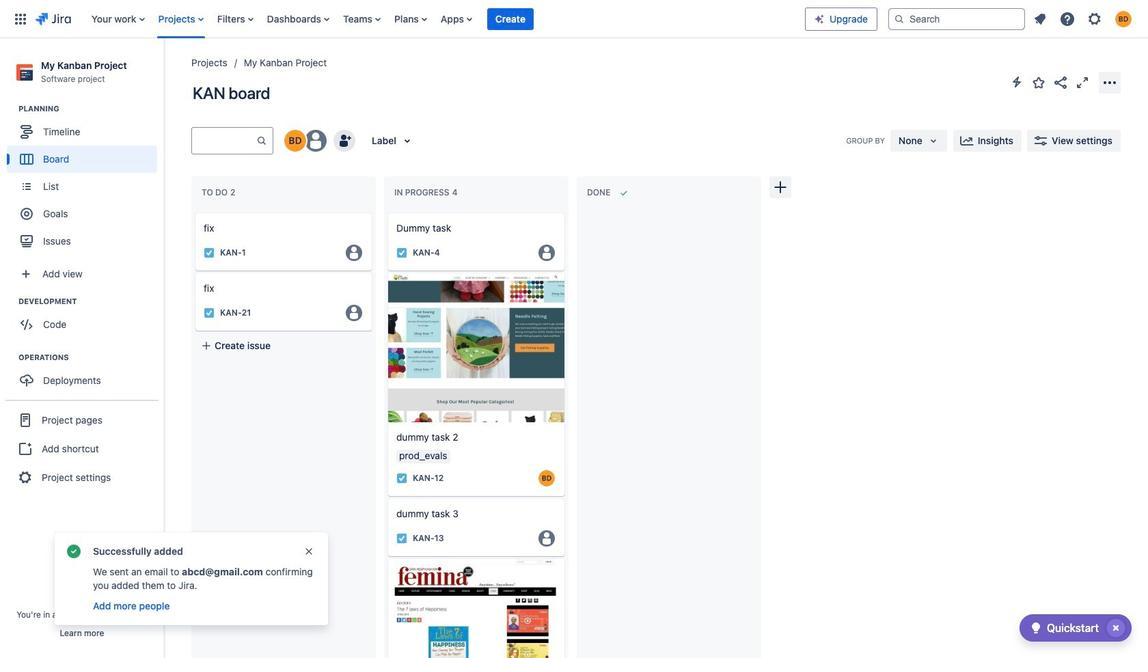 Task type: describe. For each thing, give the bounding box(es) containing it.
Search this board text field
[[192, 128, 256, 153]]

Search field
[[888, 8, 1025, 30]]

help image
[[1059, 11, 1076, 27]]

group for operations image at the left bottom of the page
[[7, 352, 163, 399]]

group for planning image
[[7, 103, 163, 259]]

development image
[[2, 293, 18, 310]]

settings image
[[1087, 11, 1103, 27]]

create column image
[[772, 179, 789, 195]]

in progress element
[[394, 187, 460, 198]]

operations image
[[2, 349, 18, 366]]

heading for group associated with operations image at the left bottom of the page
[[18, 352, 163, 363]]

primary element
[[8, 0, 805, 38]]

task image
[[396, 473, 407, 484]]

sidebar element
[[0, 38, 164, 658]]

enter full screen image
[[1074, 74, 1091, 91]]

create issue image
[[186, 204, 202, 220]]

notifications image
[[1032, 11, 1048, 27]]

more actions image
[[1102, 74, 1118, 91]]

success image
[[66, 543, 82, 560]]

automations menu button icon image
[[1009, 74, 1025, 90]]

to do element
[[202, 187, 238, 198]]

create issue image
[[379, 204, 395, 220]]

your profile and settings image
[[1115, 11, 1132, 27]]

dismiss image
[[303, 546, 314, 557]]

heading for group for planning image
[[18, 103, 163, 114]]



Task type: vqa. For each thing, say whether or not it's contained in the screenshot.
"In Progress" element
yes



Task type: locate. For each thing, give the bounding box(es) containing it.
jira image
[[36, 11, 71, 27], [36, 11, 71, 27]]

list item
[[487, 0, 534, 38]]

view settings image
[[1033, 133, 1049, 149]]

planning image
[[2, 101, 18, 117]]

2 vertical spatial heading
[[18, 352, 163, 363]]

0 vertical spatial heading
[[18, 103, 163, 114]]

group for development image
[[7, 296, 163, 343]]

banner
[[0, 0, 1148, 38]]

sidebar navigation image
[[149, 55, 179, 82]]

3 heading from the top
[[18, 352, 163, 363]]

0 horizontal spatial list
[[85, 0, 805, 38]]

1 vertical spatial heading
[[18, 296, 163, 307]]

None search field
[[888, 8, 1025, 30]]

task image
[[204, 247, 215, 258], [396, 247, 407, 258], [204, 308, 215, 318], [396, 533, 407, 544]]

1 heading from the top
[[18, 103, 163, 114]]

goal image
[[21, 208, 33, 220]]

star kan board image
[[1031, 74, 1047, 91]]

2 heading from the top
[[18, 296, 163, 307]]

heading for group corresponding to development image
[[18, 296, 163, 307]]

appswitcher icon image
[[12, 11, 29, 27]]

group
[[7, 103, 163, 259], [7, 296, 163, 343], [7, 352, 163, 399], [5, 400, 159, 497]]

heading
[[18, 103, 163, 114], [18, 296, 163, 307], [18, 352, 163, 363]]

add people image
[[336, 133, 353, 149]]

dismiss quickstart image
[[1105, 617, 1127, 639]]

list
[[85, 0, 805, 38], [1028, 6, 1140, 31]]

search image
[[894, 13, 905, 24]]

1 horizontal spatial list
[[1028, 6, 1140, 31]]



